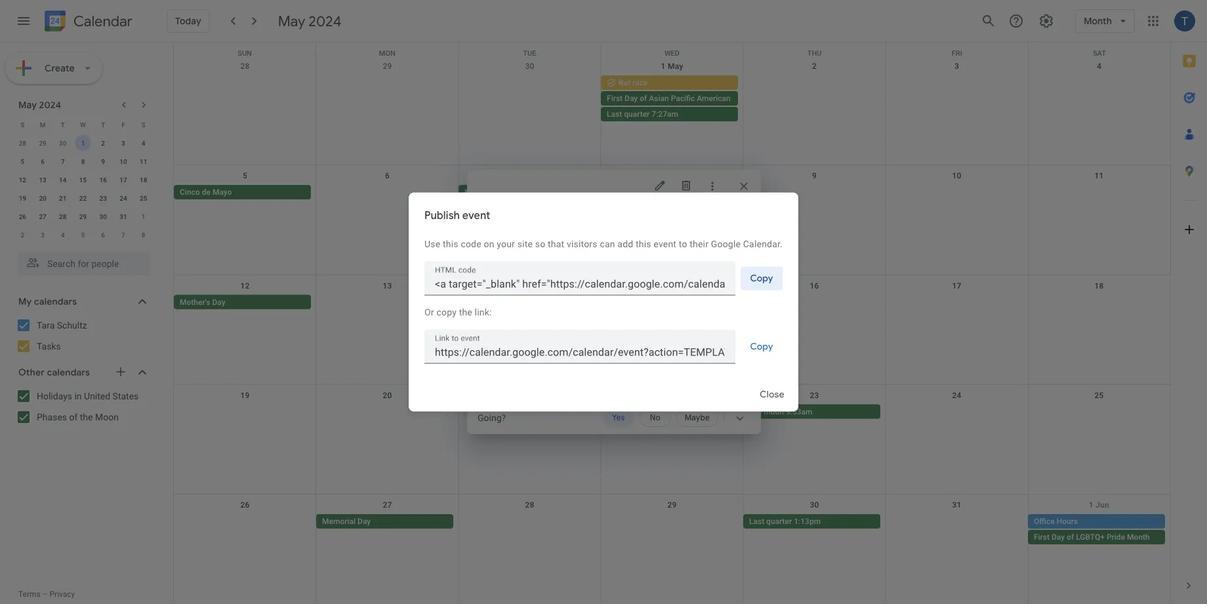 Task type: describe. For each thing, give the bounding box(es) containing it.
12 element
[[15, 172, 30, 188]]

2 right 1 "cell"
[[101, 139, 105, 147]]

8 june element
[[136, 227, 151, 243]]

publish event
[[425, 209, 490, 222]]

14 element
[[55, 172, 71, 188]]

close button
[[751, 379, 793, 410]]

link:
[[475, 307, 492, 318]]

jun
[[1096, 500, 1110, 510]]

of inside first day of asian pacific american heritage month last quarter 7:27am
[[640, 94, 647, 103]]

0 vertical spatial may
[[278, 12, 305, 30]]

14 inside may 2024 grid
[[59, 176, 67, 184]]

1 horizontal spatial 12
[[240, 281, 250, 290]]

hours
[[1057, 517, 1078, 526]]

today button
[[167, 9, 210, 33]]

terms
[[18, 590, 40, 599]]

row group containing 28
[[12, 134, 154, 244]]

7 june element
[[115, 227, 131, 243]]

awaiting
[[542, 265, 573, 274]]

1 copy button from the top
[[741, 263, 783, 294]]

1 left yes,
[[512, 265, 516, 274]]

full moon 9:53am
[[749, 407, 813, 416]]

last quarter 1:13pm
[[749, 517, 821, 526]]

cinco de mayo
[[180, 188, 232, 197]]

yes
[[612, 413, 625, 423]]

28 april element
[[15, 135, 30, 151]]

that
[[548, 239, 564, 250]]

terms – privacy
[[18, 590, 75, 599]]

2 vertical spatial 5
[[81, 231, 85, 239]]

cinco
[[180, 188, 200, 197]]

mon
[[379, 49, 395, 57]]

tara inside my calendars "list"
[[37, 320, 55, 331]]

1 horizontal spatial 2024
[[309, 12, 342, 30]]

spooky moon
[[512, 333, 569, 344]]

1 horizontal spatial 16
[[810, 281, 819, 290]]

8 inside the "8 june" element
[[142, 231, 145, 239]]

copy for second copy button from the bottom of the publish event 'dialog'
[[750, 273, 773, 284]]

22
[[79, 194, 87, 202]]

can
[[600, 239, 615, 250]]

code
[[461, 239, 481, 250]]

27 for 1
[[39, 213, 46, 220]]

last quarter 1:13pm button
[[743, 514, 880, 529]]

maybe button
[[676, 409, 718, 427]]

1:13pm
[[794, 517, 821, 526]]

office hours first day of lgbtq+ pride month
[[1034, 517, 1150, 542]]

18 element
[[136, 172, 151, 188]]

add
[[618, 239, 633, 250]]

9:53am
[[786, 407, 813, 416]]

1 vertical spatial 2024
[[39, 99, 61, 111]]

1 s from the left
[[21, 121, 25, 129]]

(no title)
[[607, 188, 638, 197]]

2 vertical spatial 7
[[121, 231, 125, 239]]

11 for may 2024
[[140, 157, 147, 165]]

2 horizontal spatial 4
[[1097, 62, 1102, 71]]

2 vertical spatial schultz
[[533, 354, 564, 365]]

11:22pm
[[504, 188, 536, 197]]

2 vertical spatial 6
[[101, 231, 105, 239]]

day inside office hours first day of lgbtq+ pride month
[[1052, 533, 1065, 542]]

site
[[517, 239, 533, 250]]

heritage
[[733, 94, 763, 103]]

of inside office hours first day of lgbtq+ pride month
[[1067, 533, 1074, 542]]

29 element
[[75, 209, 91, 224]]

use
[[425, 239, 440, 250]]

2 copy button from the top
[[741, 331, 783, 362]]

moon
[[95, 412, 119, 423]]

23 inside may 2024 grid
[[99, 194, 107, 202]]

other calendars
[[18, 367, 90, 379]]

visitors
[[567, 239, 598, 250]]

first day of lgbtq+ pride month button
[[1028, 530, 1165, 544]]

30 up 6 june element
[[99, 213, 107, 220]]

office hours button
[[1028, 514, 1165, 529]]

2 horizontal spatial may
[[668, 62, 683, 71]]

de
[[202, 188, 211, 197]]

of inside other calendars list
[[69, 412, 78, 423]]

30 april element
[[55, 135, 71, 151]]

the for link:
[[459, 307, 472, 318]]

first day of asian pacific american heritage month button
[[601, 91, 787, 106]]

may 2024 grid
[[12, 115, 154, 244]]

1 horizontal spatial 20
[[383, 391, 392, 400]]

5 june element
[[75, 227, 91, 243]]

other calendars button
[[3, 362, 163, 383]]

holidays
[[37, 391, 72, 402]]

rat race button
[[601, 75, 738, 90]]

1 horizontal spatial 14
[[525, 281, 534, 290]]

first inside office hours first day of lgbtq+ pride month
[[1034, 533, 1050, 542]]

1 t from the left
[[61, 121, 65, 129]]

calendar element
[[42, 8, 132, 37]]

24 element
[[115, 190, 131, 206]]

2 s from the left
[[141, 121, 145, 129]]

privacy
[[50, 590, 75, 599]]

day for memorial
[[358, 517, 371, 526]]

5 for sun
[[243, 171, 247, 181]]

pride
[[1107, 533, 1125, 542]]

memorial day
[[322, 517, 371, 526]]

main drawer image
[[16, 13, 31, 29]]

fri
[[952, 49, 962, 57]]

use this code on your site so that visitors can add this event to their google calendar.
[[425, 239, 783, 250]]

0 vertical spatial 3
[[955, 62, 959, 71]]

tasks
[[37, 341, 61, 352]]

30 element
[[95, 209, 111, 224]]

phases
[[37, 412, 67, 423]]

f
[[121, 121, 125, 129]]

1 horizontal spatial event
[[654, 239, 677, 250]]

1 vertical spatial 4
[[142, 139, 145, 147]]

7 for may 2024
[[61, 157, 65, 165]]

spooky
[[512, 333, 543, 344]]

calendar
[[73, 12, 132, 31]]

26 for 1 jun
[[240, 500, 250, 510]]

my calendars
[[18, 296, 77, 308]]

day for first
[[625, 94, 638, 103]]

maybe
[[685, 413, 710, 423]]

last quarter 7:27am button
[[601, 107, 738, 121]]

25 inside may 2024 grid
[[140, 194, 147, 202]]

tara schultz, attending, organiser tree item
[[493, 279, 761, 307]]

yes,
[[519, 265, 533, 274]]

4 june element
[[55, 227, 71, 243]]

21 element
[[55, 190, 71, 206]]

1 down the wed
[[661, 62, 666, 71]]

american
[[697, 94, 731, 103]]

united
[[84, 391, 110, 402]]

1 horizontal spatial 25
[[1095, 391, 1104, 400]]

(no
[[607, 188, 620, 197]]

no button
[[640, 409, 671, 427]]

1 june element
[[136, 209, 151, 224]]

11 for sun
[[1095, 171, 1104, 181]]

1 horizontal spatial tara
[[512, 354, 530, 365]]

lgbtq+
[[1076, 533, 1105, 542]]

first inside first day of asian pacific american heritage month last quarter 7:27am
[[607, 94, 623, 103]]

19 inside "element"
[[19, 194, 26, 202]]

20 inside grid
[[39, 194, 46, 202]]

1 vertical spatial tara schultz
[[512, 354, 564, 365]]

asian
[[649, 94, 669, 103]]

2 down 'thu' at top right
[[812, 62, 817, 71]]

pacific
[[671, 94, 695, 103]]

today
[[175, 15, 201, 27]]

rat race
[[619, 78, 648, 87]]

sat
[[1093, 49, 1106, 57]]

2 june element
[[15, 227, 30, 243]]

guests tree
[[462, 279, 761, 328]]

1 horizontal spatial 18
[[1095, 281, 1104, 290]]

memorial
[[322, 517, 356, 526]]

13 inside "element"
[[39, 176, 46, 184]]

or
[[425, 307, 434, 318]]

new moon 11:22pm
[[465, 188, 536, 197]]

1 this from the left
[[443, 239, 458, 250]]

2 this from the left
[[636, 239, 651, 250]]

last inside button
[[749, 517, 764, 526]]

in
[[74, 391, 82, 402]]

cell containing office hours
[[1028, 514, 1170, 546]]

1 vertical spatial 23
[[810, 391, 819, 400]]

9 for sun
[[812, 171, 817, 181]]

moon for new
[[482, 188, 502, 197]]

1 jun
[[1089, 500, 1110, 510]]

my calendars button
[[3, 291, 163, 312]]

0 vertical spatial may 2024
[[278, 12, 342, 30]]

my calendars list
[[3, 315, 163, 357]]

row containing sun
[[174, 43, 1170, 57]]

race
[[632, 78, 648, 87]]

2 vertical spatial may
[[18, 99, 37, 111]]

row containing 2
[[12, 226, 154, 244]]

0 vertical spatial event
[[462, 209, 490, 222]]



Task type: locate. For each thing, give the bounding box(es) containing it.
12
[[19, 176, 26, 184], [240, 281, 250, 290]]

1 vertical spatial 3
[[121, 139, 125, 147]]

calendars for other calendars
[[47, 367, 90, 379]]

moon for full
[[764, 407, 784, 416]]

day down rat race
[[625, 94, 638, 103]]

7 for sun
[[527, 171, 532, 181]]

11
[[140, 157, 147, 165], [1095, 171, 1104, 181]]

0 vertical spatial copy button
[[741, 263, 783, 294]]

publish event dialog
[[409, 193, 798, 412]]

last inside first day of asian pacific american heritage month last quarter 7:27am
[[607, 110, 622, 119]]

last left 1:13pm
[[749, 517, 764, 526]]

0 horizontal spatial 18
[[140, 176, 147, 184]]

s right "f"
[[141, 121, 145, 129]]

cell
[[174, 75, 316, 123], [316, 75, 459, 123], [459, 75, 601, 123], [601, 75, 787, 123], [743, 75, 886, 123], [886, 75, 1028, 123], [316, 185, 459, 201], [743, 185, 886, 201], [886, 185, 1028, 201], [316, 295, 459, 311], [459, 295, 601, 311], [743, 295, 886, 311], [886, 295, 1028, 311], [174, 405, 316, 420], [316, 405, 459, 420], [459, 405, 601, 420], [601, 405, 743, 420], [886, 405, 1028, 420], [174, 514, 316, 546], [459, 514, 601, 546], [601, 514, 743, 546], [886, 514, 1028, 546], [1028, 514, 1170, 546]]

6 for sun
[[385, 171, 390, 181]]

1 horizontal spatial this
[[636, 239, 651, 250]]

going?
[[478, 413, 506, 423]]

1 vertical spatial of
[[69, 412, 78, 423]]

5 for may 2024
[[21, 157, 24, 165]]

26 for 1
[[19, 213, 26, 220]]

month inside first day of asian pacific american heritage month last quarter 7:27am
[[765, 94, 787, 103]]

moon inside 'button'
[[764, 407, 784, 416]]

event
[[462, 209, 490, 222], [654, 239, 677, 250]]

0 vertical spatial 18
[[140, 176, 147, 184]]

7 up new moon 11:22pm button
[[527, 171, 532, 181]]

27 down the '20' element
[[39, 213, 46, 220]]

sun
[[238, 49, 252, 57]]

26 inside may 2024 grid
[[19, 213, 26, 220]]

1 vertical spatial 16
[[810, 281, 819, 290]]

0 horizontal spatial 2024
[[39, 99, 61, 111]]

1 vertical spatial 13
[[383, 281, 392, 290]]

1 horizontal spatial first
[[1034, 533, 1050, 542]]

10 for may 2024
[[120, 157, 127, 165]]

0 vertical spatial 12
[[19, 176, 26, 184]]

1 horizontal spatial moon
[[545, 333, 569, 344]]

2 guests 1 yes, 1 awaiting
[[512, 252, 573, 274]]

or copy the link:
[[425, 307, 492, 318]]

no
[[650, 413, 661, 423]]

cinco de mayo button
[[174, 185, 311, 200]]

31 element
[[115, 209, 131, 224]]

new
[[465, 188, 480, 197]]

google
[[711, 239, 741, 250]]

0 horizontal spatial 17
[[120, 176, 127, 184]]

4 down the 'sat'
[[1097, 62, 1102, 71]]

1 cell
[[73, 134, 93, 152]]

8 for may 2024
[[81, 157, 85, 165]]

0 vertical spatial tara
[[538, 282, 556, 293]]

the inside list
[[80, 412, 93, 423]]

delete event image
[[680, 179, 693, 192]]

1 horizontal spatial may 2024
[[278, 12, 342, 30]]

0 vertical spatial schultz
[[559, 282, 590, 293]]

0 vertical spatial first
[[607, 94, 623, 103]]

this right use
[[443, 239, 458, 250]]

1 vertical spatial copy
[[750, 341, 773, 353]]

5 up the 'cinco de mayo' button
[[243, 171, 247, 181]]

19 element
[[15, 190, 30, 206]]

event down new
[[462, 209, 490, 222]]

copy button down calendar.
[[741, 263, 783, 294]]

the left "link:"
[[459, 307, 472, 318]]

tara up tasks
[[37, 320, 55, 331]]

6 june element
[[95, 227, 111, 243]]

3 down 27 element
[[41, 231, 45, 239]]

4 down 28 element
[[61, 231, 65, 239]]

30
[[525, 62, 534, 71], [59, 139, 67, 147], [99, 213, 107, 220], [810, 500, 819, 510]]

0 vertical spatial 26
[[19, 213, 26, 220]]

publish
[[425, 209, 460, 222]]

3 up 10 element
[[121, 139, 125, 147]]

0 vertical spatial 2024
[[309, 12, 342, 30]]

row containing s
[[12, 115, 154, 134]]

0 vertical spatial month
[[765, 94, 787, 103]]

31 for 1 jun
[[952, 500, 962, 510]]

18
[[140, 176, 147, 184], [1095, 281, 1104, 290]]

10
[[120, 157, 127, 165], [952, 171, 962, 181]]

0 vertical spatial 23
[[99, 194, 107, 202]]

19
[[19, 194, 26, 202], [240, 391, 250, 400]]

calendar heading
[[71, 12, 132, 31]]

23 up "full moon 9:53am" 'button' at the bottom
[[810, 391, 819, 400]]

3
[[955, 62, 959, 71], [121, 139, 125, 147], [41, 231, 45, 239]]

0 horizontal spatial 16
[[99, 176, 107, 184]]

moon right new
[[482, 188, 502, 197]]

1 horizontal spatial the
[[459, 307, 472, 318]]

row
[[174, 43, 1170, 57], [174, 56, 1170, 165], [12, 115, 154, 134], [12, 134, 154, 152], [12, 152, 154, 171], [174, 165, 1170, 275], [12, 171, 154, 189], [12, 189, 154, 207], [12, 207, 154, 226], [12, 226, 154, 244], [174, 275, 1170, 385], [174, 385, 1170, 495], [174, 495, 1170, 604]]

schultz inside tara schultz organiser
[[559, 282, 590, 293]]

office
[[1034, 517, 1055, 526]]

of left asian
[[640, 94, 647, 103]]

1 vertical spatial 18
[[1095, 281, 1104, 290]]

27 inside may 2024 grid
[[39, 213, 46, 220]]

0 vertical spatial 8
[[81, 157, 85, 165]]

day right memorial
[[358, 517, 371, 526]]

23 element
[[95, 190, 111, 206]]

12 up 19 "element"
[[19, 176, 26, 184]]

calendars inside dropdown button
[[34, 296, 77, 308]]

organiser
[[538, 295, 574, 304]]

22 element
[[75, 190, 91, 206]]

31 for 1
[[120, 213, 127, 220]]

11 inside may 2024 grid
[[140, 157, 147, 165]]

kendall parks image
[[512, 310, 528, 325]]

0 horizontal spatial 26
[[19, 213, 26, 220]]

grid containing 28
[[173, 43, 1170, 604]]

tara schultz up tasks
[[37, 320, 87, 331]]

1 vertical spatial copy button
[[741, 331, 783, 362]]

mother's day button
[[174, 295, 311, 309]]

1 vertical spatial 27
[[383, 500, 392, 510]]

0 vertical spatial 25
[[140, 194, 147, 202]]

15 inside may 2024 grid
[[79, 176, 87, 184]]

17 element
[[115, 172, 131, 188]]

None search field
[[0, 247, 163, 276]]

month inside office hours first day of lgbtq+ pride month
[[1127, 533, 1150, 542]]

0 horizontal spatial 3
[[41, 231, 45, 239]]

0 vertical spatial 19
[[19, 194, 26, 202]]

quarter inside first day of asian pacific american heritage month last quarter 7:27am
[[624, 110, 650, 119]]

my
[[18, 296, 32, 308]]

7 down 31 element
[[121, 231, 125, 239]]

1 vertical spatial may 2024
[[18, 99, 61, 111]]

t left "f"
[[101, 121, 105, 129]]

1 vertical spatial quarter
[[766, 517, 792, 526]]

quarter inside button
[[766, 517, 792, 526]]

2024
[[309, 12, 342, 30], [39, 99, 61, 111]]

title)
[[622, 188, 638, 197]]

12 up mother's day button
[[240, 281, 250, 290]]

mother's day
[[180, 297, 225, 307]]

0 vertical spatial 15
[[79, 176, 87, 184]]

full
[[749, 407, 762, 416]]

0 vertical spatial quarter
[[624, 110, 650, 119]]

schultz up organiser
[[559, 282, 590, 293]]

0 horizontal spatial 9
[[101, 157, 105, 165]]

last down rat at right
[[607, 110, 622, 119]]

day down hours on the bottom right of the page
[[1052, 533, 1065, 542]]

1 horizontal spatial 4
[[142, 139, 145, 147]]

1 vertical spatial 15
[[667, 281, 677, 290]]

copy down calendar.
[[750, 273, 773, 284]]

tara
[[538, 282, 556, 293], [37, 320, 55, 331], [512, 354, 530, 365]]

0 vertical spatial of
[[640, 94, 647, 103]]

day inside button
[[212, 297, 225, 307]]

calendar.
[[743, 239, 783, 250]]

copy
[[437, 307, 457, 318]]

tara inside tara schultz organiser
[[538, 282, 556, 293]]

wed
[[665, 49, 680, 57]]

month for office hours first day of lgbtq+ pride month
[[1127, 533, 1150, 542]]

copy button
[[741, 263, 783, 294], [741, 331, 783, 362]]

18 inside may 2024 grid
[[140, 176, 147, 184]]

tara schultz down spooky moon
[[512, 354, 564, 365]]

30 up the last quarter 1:13pm button
[[810, 500, 819, 510]]

0 vertical spatial 20
[[39, 194, 46, 202]]

17 inside may 2024 grid
[[120, 176, 127, 184]]

event left to
[[654, 239, 677, 250]]

29 april element
[[35, 135, 51, 151]]

0 vertical spatial 11
[[140, 157, 147, 165]]

0 vertical spatial 24
[[120, 194, 127, 202]]

10 element
[[115, 154, 131, 169]]

2
[[812, 62, 817, 71], [101, 139, 105, 147], [21, 231, 24, 239], [512, 252, 517, 262]]

1 horizontal spatial of
[[640, 94, 647, 103]]

(no title) button
[[601, 185, 738, 200]]

s
[[21, 121, 25, 129], [141, 121, 145, 129]]

on
[[484, 239, 494, 250]]

2 vertical spatial 8
[[142, 231, 145, 239]]

11 element
[[136, 154, 151, 169]]

1 inside "cell"
[[81, 139, 85, 147]]

tab list
[[1171, 43, 1207, 568]]

26
[[19, 213, 26, 220], [240, 500, 250, 510]]

3 june element
[[35, 227, 51, 243]]

5 up 12 'element'
[[21, 157, 24, 165]]

2 vertical spatial 4
[[61, 231, 65, 239]]

1 left "jun"
[[1089, 500, 1094, 510]]

8 for sun
[[670, 171, 675, 181]]

t up 30 april element
[[61, 121, 65, 129]]

20 element
[[35, 190, 51, 206]]

16 inside 16 'element'
[[99, 176, 107, 184]]

privacy link
[[50, 590, 75, 599]]

28 element
[[55, 209, 71, 224]]

12 inside 'element'
[[19, 176, 26, 184]]

0 vertical spatial copy
[[750, 273, 773, 284]]

day
[[625, 94, 638, 103], [212, 297, 225, 307], [358, 517, 371, 526], [1052, 533, 1065, 542]]

0 horizontal spatial event
[[462, 209, 490, 222]]

copy for first copy button from the bottom
[[750, 341, 773, 353]]

calendars for my calendars
[[34, 296, 77, 308]]

0 horizontal spatial 6
[[41, 157, 45, 165]]

this
[[443, 239, 458, 250], [636, 239, 651, 250]]

30 right 29 april element
[[59, 139, 67, 147]]

0 vertical spatial calendars
[[34, 296, 77, 308]]

2 horizontal spatial 3
[[955, 62, 959, 71]]

memorial day button
[[316, 514, 453, 529]]

tara schultz inside my calendars "list"
[[37, 320, 87, 331]]

0 vertical spatial tara schultz
[[37, 320, 87, 331]]

day for mother's
[[212, 297, 225, 307]]

2 down 26 element
[[21, 231, 24, 239]]

1 horizontal spatial 9
[[812, 171, 817, 181]]

25 element
[[136, 190, 151, 206]]

0 horizontal spatial 11
[[140, 157, 147, 165]]

day inside button
[[358, 517, 371, 526]]

1 vertical spatial 10
[[952, 171, 962, 181]]

of down hours on the bottom right of the page
[[1067, 533, 1074, 542]]

1 horizontal spatial may
[[278, 12, 305, 30]]

tara schultz organiser
[[538, 282, 590, 304]]

23 down 16 'element'
[[99, 194, 107, 202]]

the left moon on the left
[[80, 412, 93, 423]]

1 vertical spatial 17
[[952, 281, 962, 290]]

phases of the moon
[[37, 412, 119, 423]]

–
[[42, 590, 48, 599]]

27 up memorial day button
[[383, 500, 392, 510]]

schultz inside my calendars "list"
[[57, 320, 87, 331]]

16 element
[[95, 172, 111, 188]]

4 up 11 element
[[142, 139, 145, 147]]

7
[[61, 157, 65, 165], [527, 171, 532, 181], [121, 231, 125, 239]]

1 horizontal spatial 19
[[240, 391, 250, 400]]

31 inside 31 element
[[120, 213, 127, 220]]

quarter down asian
[[624, 110, 650, 119]]

1 vertical spatial calendars
[[47, 367, 90, 379]]

7 up '14' element
[[61, 157, 65, 165]]

2 copy from the top
[[750, 341, 773, 353]]

of down in
[[69, 412, 78, 423]]

1 vertical spatial month
[[1127, 533, 1150, 542]]

0 horizontal spatial may 2024
[[18, 99, 61, 111]]

2 down your
[[512, 252, 517, 262]]

0 vertical spatial last
[[607, 110, 622, 119]]

copy button up the close
[[741, 331, 783, 362]]

other calendars list
[[3, 386, 163, 428]]

8 up (no title) button
[[670, 171, 675, 181]]

calendars right "my"
[[34, 296, 77, 308]]

0 vertical spatial 13
[[39, 176, 46, 184]]

24 inside 24 element
[[120, 194, 127, 202]]

moon inside button
[[482, 188, 502, 197]]

1 down w
[[81, 139, 85, 147]]

day inside first day of asian pacific american heritage month last quarter 7:27am
[[625, 94, 638, 103]]

1 down 25 element on the left of page
[[142, 213, 145, 220]]

0 horizontal spatial t
[[61, 121, 65, 129]]

24
[[120, 194, 127, 202], [952, 391, 962, 400]]

moon for spooky
[[545, 333, 569, 344]]

0 horizontal spatial first
[[607, 94, 623, 103]]

0 horizontal spatial 13
[[39, 176, 46, 184]]

grid
[[173, 43, 1170, 604]]

first down rat at right
[[607, 94, 623, 103]]

quarter left 1:13pm
[[766, 517, 792, 526]]

2 horizontal spatial 5
[[243, 171, 247, 181]]

0 horizontal spatial 7
[[61, 157, 65, 165]]

tue
[[523, 49, 536, 57]]

2 inside 2 guests 1 yes, 1 awaiting
[[512, 252, 517, 262]]

w
[[80, 121, 86, 129]]

1 horizontal spatial 15
[[667, 281, 677, 290]]

s up 28 april element at the top left of page
[[21, 121, 25, 129]]

tara schultz
[[37, 320, 87, 331], [512, 354, 564, 365]]

month right heritage
[[765, 94, 787, 103]]

tara up organiser
[[538, 282, 556, 293]]

schultz down 'my calendars' dropdown button
[[57, 320, 87, 331]]

1 horizontal spatial 10
[[952, 171, 962, 181]]

the inside publish event 'dialog'
[[459, 307, 472, 318]]

1 vertical spatial 8
[[670, 171, 675, 181]]

mayo
[[212, 188, 232, 197]]

7:27am
[[652, 110, 678, 119]]

4 inside "row"
[[61, 231, 65, 239]]

1 horizontal spatial 26
[[240, 500, 250, 510]]

1 horizontal spatial last
[[749, 517, 764, 526]]

1 horizontal spatial month
[[1127, 533, 1150, 542]]

0 horizontal spatial may
[[18, 99, 37, 111]]

m
[[40, 121, 46, 129]]

3 down fri
[[955, 62, 959, 71]]

14 down yes,
[[525, 281, 534, 290]]

1 horizontal spatial 31
[[952, 500, 962, 510]]

13 element
[[35, 172, 51, 188]]

8 down 1 june element
[[142, 231, 145, 239]]

close
[[760, 389, 785, 401]]

thu
[[808, 49, 822, 57]]

10 for sun
[[952, 171, 962, 181]]

2 inside 2 june element
[[21, 231, 24, 239]]

0 horizontal spatial 10
[[120, 157, 127, 165]]

24 inside grid
[[952, 391, 962, 400]]

1 vertical spatial moon
[[545, 333, 569, 344]]

10 inside may 2024 grid
[[120, 157, 127, 165]]

0 vertical spatial 27
[[39, 213, 46, 220]]

2 vertical spatial of
[[1067, 533, 1074, 542]]

1 horizontal spatial 11
[[1095, 171, 1104, 181]]

0 horizontal spatial 15
[[79, 176, 87, 184]]

1 horizontal spatial 5
[[81, 231, 85, 239]]

8 up 15 element
[[81, 157, 85, 165]]

mother's
[[180, 297, 210, 307]]

guests
[[519, 252, 548, 262]]

27 element
[[35, 209, 51, 224]]

schultz down spooky moon
[[533, 354, 564, 365]]

2 t from the left
[[101, 121, 105, 129]]

6 for may 2024
[[41, 157, 45, 165]]

calendars up in
[[47, 367, 90, 379]]

first down office
[[1034, 533, 1050, 542]]

30 down the tue
[[525, 62, 534, 71]]

26 element
[[15, 209, 30, 224]]

first day of asian pacific american heritage month last quarter 7:27am
[[607, 94, 787, 119]]

31
[[120, 213, 127, 220], [952, 500, 962, 510]]

month for first day of asian pacific american heritage month last quarter 7:27am
[[765, 94, 787, 103]]

0 horizontal spatial 20
[[39, 194, 46, 202]]

14 up 21
[[59, 176, 67, 184]]

19 inside grid
[[240, 391, 250, 400]]

25
[[140, 194, 147, 202], [1095, 391, 1104, 400]]

8
[[81, 157, 85, 165], [670, 171, 675, 181], [142, 231, 145, 239]]

1 copy from the top
[[750, 273, 773, 284]]

yes button
[[603, 409, 634, 427]]

None text field
[[435, 275, 725, 293], [435, 343, 725, 362], [435, 275, 725, 293], [435, 343, 725, 362]]

the for moon
[[80, 412, 93, 423]]

3 inside 3 june element
[[41, 231, 45, 239]]

0 vertical spatial 9
[[101, 157, 105, 165]]

states
[[113, 391, 139, 402]]

9 inside may 2024 grid
[[101, 157, 105, 165]]

your
[[497, 239, 515, 250]]

0 vertical spatial 31
[[120, 213, 127, 220]]

cell containing rat race
[[601, 75, 787, 123]]

this right add
[[636, 239, 651, 250]]

may
[[278, 12, 305, 30], [668, 62, 683, 71], [18, 99, 37, 111]]

1 right yes,
[[535, 265, 540, 274]]

moon right spooky
[[545, 333, 569, 344]]

28
[[240, 62, 250, 71], [19, 139, 26, 147], [59, 213, 67, 220], [525, 500, 534, 510]]

copy up the close
[[750, 341, 773, 353]]

tara down spooky
[[512, 354, 530, 365]]

0 vertical spatial 10
[[120, 157, 127, 165]]

0 horizontal spatial 25
[[140, 194, 147, 202]]

other
[[18, 367, 45, 379]]

moon down the close
[[764, 407, 784, 416]]

1 vertical spatial 9
[[812, 171, 817, 181]]

row group
[[12, 134, 154, 244]]

calendars inside dropdown button
[[47, 367, 90, 379]]

1 vertical spatial 19
[[240, 391, 250, 400]]

1 vertical spatial first
[[1034, 533, 1050, 542]]

1 vertical spatial 26
[[240, 500, 250, 510]]

1 vertical spatial last
[[749, 517, 764, 526]]

4
[[1097, 62, 1102, 71], [142, 139, 145, 147], [61, 231, 65, 239]]

copy
[[750, 273, 773, 284], [750, 341, 773, 353]]

27 for 1 jun
[[383, 500, 392, 510]]

1 vertical spatial 24
[[952, 391, 962, 400]]

5 down 29 element at the left top of the page
[[81, 231, 85, 239]]

t
[[61, 121, 65, 129], [101, 121, 105, 129]]

15 element
[[75, 172, 91, 188]]

month right pride
[[1127, 533, 1150, 542]]

kendall parks tree item
[[512, 310, 528, 325]]

0 horizontal spatial this
[[443, 239, 458, 250]]

day right mother's
[[212, 297, 225, 307]]

9 for may 2024
[[101, 157, 105, 165]]



Task type: vqa. For each thing, say whether or not it's contained in the screenshot.
'the' corresponding to link:
yes



